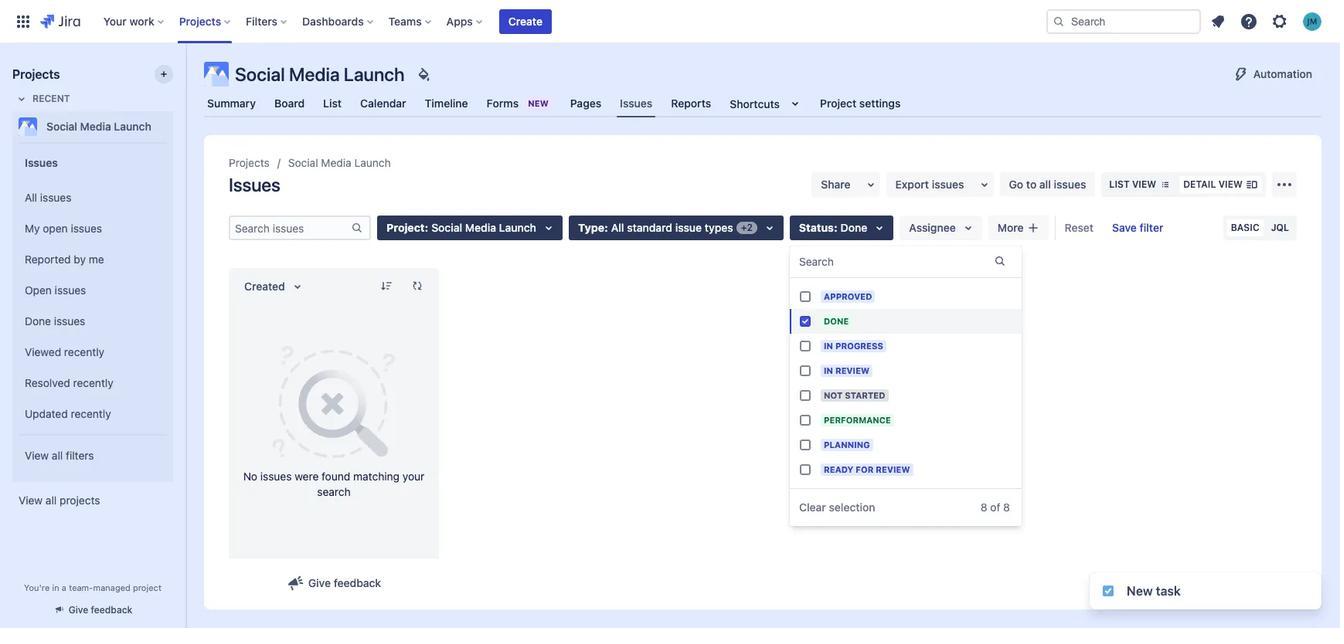 Task type: describe. For each thing, give the bounding box(es) containing it.
open
[[43, 222, 68, 235]]

list for list view
[[1109, 179, 1130, 190]]

save filter
[[1112, 221, 1164, 234]]

new for new
[[528, 98, 549, 108]]

resolved recently link
[[19, 368, 167, 399]]

Search issues text field
[[230, 217, 351, 239]]

clear selection button
[[790, 495, 885, 520]]

settings
[[859, 97, 901, 110]]

timeline link
[[422, 90, 471, 117]]

0 horizontal spatial give feedback
[[69, 604, 132, 616]]

basic
[[1231, 222, 1260, 233]]

for
[[856, 465, 874, 475]]

summary
[[207, 97, 256, 110]]

teams
[[389, 14, 422, 27]]

issues for open issues
[[55, 283, 86, 296]]

jql
[[1271, 222, 1289, 233]]

launch down calendar link
[[354, 156, 391, 169]]

set background color image
[[414, 65, 433, 83]]

1 vertical spatial give
[[69, 604, 88, 616]]

filters
[[66, 449, 94, 462]]

created button
[[235, 274, 316, 299]]

pages link
[[567, 90, 605, 117]]

1 vertical spatial projects
[[12, 67, 60, 81]]

dashboards
[[302, 14, 364, 27]]

pages
[[570, 97, 601, 110]]

go to all issues link
[[1000, 172, 1095, 197]]

project for project settings
[[820, 97, 857, 110]]

shortcuts button
[[727, 90, 808, 117]]

export issues button
[[886, 172, 994, 197]]

your work button
[[99, 9, 170, 34]]

project
[[133, 583, 161, 593]]

notifications image
[[1209, 12, 1227, 31]]

reset
[[1065, 221, 1094, 234]]

types
[[705, 221, 733, 234]]

your profile and settings image
[[1303, 12, 1322, 31]]

view all filters
[[25, 449, 94, 462]]

export issues
[[895, 178, 964, 191]]

you're
[[24, 583, 50, 593]]

project : social media launch
[[386, 221, 536, 234]]

new for new task
[[1127, 584, 1153, 598]]

export
[[895, 178, 929, 191]]

no issues were found matching your search
[[243, 470, 425, 499]]

assignee button
[[900, 216, 982, 240]]

viewed recently link
[[19, 337, 167, 368]]

1 horizontal spatial all
[[611, 221, 624, 234]]

issues for the topmost social media launch link
[[25, 156, 58, 169]]

your
[[403, 470, 425, 483]]

automation image
[[1232, 65, 1250, 83]]

search image
[[1053, 15, 1065, 27]]

filters
[[246, 14, 278, 27]]

automation
[[1254, 67, 1312, 80]]

recently for resolved recently
[[73, 376, 113, 389]]

shortcuts
[[730, 97, 780, 110]]

projects link
[[229, 154, 270, 172]]

issues for done issues
[[54, 314, 85, 327]]

recently for updated recently
[[71, 407, 111, 420]]

tab list containing issues
[[195, 90, 1331, 117]]

review
[[876, 465, 910, 475]]

import and bulk change issues image
[[1275, 175, 1294, 194]]

planning
[[824, 440, 870, 450]]

selection
[[829, 501, 875, 514]]

reported
[[25, 252, 71, 266]]

apps
[[446, 14, 473, 27]]

launch left type
[[499, 221, 536, 234]]

progress
[[835, 341, 883, 351]]

review
[[835, 366, 870, 376]]

all issues link
[[19, 182, 167, 213]]

create button
[[499, 9, 552, 34]]

matching
[[353, 470, 400, 483]]

team-
[[69, 583, 93, 593]]

project settings link
[[817, 90, 904, 117]]

0 vertical spatial give feedback button
[[277, 571, 390, 596]]

2 8 from the left
[[1003, 501, 1010, 514]]

calendar
[[360, 97, 406, 110]]

projects
[[60, 494, 100, 507]]

0 vertical spatial feedback
[[334, 577, 381, 590]]

viewed
[[25, 345, 61, 358]]

: for project
[[425, 221, 428, 234]]

resolved recently
[[25, 376, 113, 389]]

summary link
[[204, 90, 259, 117]]

of
[[990, 501, 1000, 514]]

open issues link
[[19, 275, 167, 306]]

viewed recently
[[25, 345, 104, 358]]

share button
[[812, 172, 880, 197]]

view all projects
[[19, 494, 100, 507]]

status : done
[[799, 221, 867, 234]]

list for list
[[323, 97, 342, 110]]

done issues link
[[19, 306, 167, 337]]

in for in review
[[824, 366, 833, 376]]

open share dialog image
[[861, 175, 880, 194]]

done issues
[[25, 314, 85, 327]]

1 vertical spatial feedback
[[91, 604, 132, 616]]

no
[[243, 470, 257, 483]]

status
[[799, 221, 834, 234]]

automation button
[[1223, 62, 1322, 87]]

in
[[52, 583, 59, 593]]

create project image
[[158, 68, 170, 80]]

reported by me link
[[19, 244, 167, 275]]

sort descending image
[[380, 280, 393, 292]]

issues inside go to all issues link
[[1054, 178, 1086, 191]]

done right status
[[841, 221, 867, 234]]

your
[[103, 14, 127, 27]]

save filter button
[[1103, 216, 1173, 240]]

0 vertical spatial all
[[25, 191, 37, 204]]



Task type: vqa. For each thing, say whether or not it's contained in the screenshot.
My
yes



Task type: locate. For each thing, give the bounding box(es) containing it.
found
[[322, 470, 350, 483]]

issues inside all issues link
[[40, 191, 71, 204]]

my
[[25, 222, 40, 235]]

1 horizontal spatial new
[[1127, 584, 1153, 598]]

list inside tab list
[[323, 97, 342, 110]]

1 horizontal spatial issues
[[229, 174, 280, 196]]

1 vertical spatial list
[[1109, 179, 1130, 190]]

refresh image
[[411, 280, 424, 292]]

issues inside tab list
[[620, 96, 653, 110]]

tab list
[[195, 90, 1331, 117]]

updated
[[25, 407, 68, 420]]

issues
[[620, 96, 653, 110], [25, 156, 58, 169], [229, 174, 280, 196]]

2 vertical spatial recently
[[71, 407, 111, 420]]

projects right work
[[179, 14, 221, 27]]

issues down all issues link
[[71, 222, 102, 235]]

1 vertical spatial give feedback button
[[44, 597, 142, 623]]

0 horizontal spatial view
[[1132, 179, 1156, 190]]

updated recently link
[[19, 399, 167, 430]]

all issues
[[25, 191, 71, 204]]

performance
[[824, 415, 891, 425]]

0 vertical spatial view
[[25, 449, 49, 462]]

board link
[[271, 90, 308, 117]]

detail
[[1184, 179, 1216, 190]]

1 8 from the left
[[981, 501, 987, 514]]

0 vertical spatial new
[[528, 98, 549, 108]]

0 vertical spatial list
[[323, 97, 342, 110]]

2 horizontal spatial :
[[834, 221, 838, 234]]

social media launch down recent on the left of page
[[46, 120, 151, 133]]

1 : from the left
[[425, 221, 428, 234]]

appswitcher icon image
[[14, 12, 32, 31]]

1 vertical spatial all
[[611, 221, 624, 234]]

project up the refresh "image"
[[386, 221, 425, 234]]

issues down the projects link
[[229, 174, 280, 196]]

issues up viewed recently
[[54, 314, 85, 327]]

1 group from the top
[[19, 142, 167, 481]]

all for projects
[[46, 494, 57, 507]]

1 vertical spatial new
[[1127, 584, 1153, 598]]

jira image
[[40, 12, 80, 31], [40, 12, 80, 31]]

help image
[[1240, 12, 1258, 31]]

view all projects link
[[12, 487, 173, 515]]

1 horizontal spatial list
[[1109, 179, 1130, 190]]

view for detail view
[[1219, 179, 1243, 190]]

new task button
[[1090, 573, 1322, 610]]

social
[[235, 63, 285, 85], [46, 120, 77, 133], [288, 156, 318, 169], [431, 221, 462, 234]]

all right type
[[611, 221, 624, 234]]

a
[[62, 583, 66, 593]]

social media launch link down recent on the left of page
[[12, 111, 167, 142]]

addicon image
[[1027, 222, 1039, 234]]

group containing all issues
[[19, 178, 167, 434]]

managed
[[93, 583, 130, 593]]

resolved
[[25, 376, 70, 389]]

projects for the "projects" popup button
[[179, 14, 221, 27]]

1 view from the left
[[1132, 179, 1156, 190]]

1 vertical spatial all
[[52, 449, 63, 462]]

media
[[289, 63, 340, 85], [80, 120, 111, 133], [321, 156, 351, 169], [465, 221, 496, 234]]

0 horizontal spatial 8
[[981, 501, 987, 514]]

recently
[[64, 345, 104, 358], [73, 376, 113, 389], [71, 407, 111, 420]]

2 vertical spatial social media launch
[[288, 156, 391, 169]]

me
[[89, 252, 104, 266]]

done down the 'open'
[[25, 314, 51, 327]]

teams button
[[384, 9, 437, 34]]

2 vertical spatial issues
[[229, 174, 280, 196]]

1 horizontal spatial social media launch link
[[288, 154, 391, 172]]

1 horizontal spatial view
[[1219, 179, 1243, 190]]

apps button
[[442, 9, 488, 34]]

forms
[[487, 97, 519, 110]]

go to all issues
[[1009, 178, 1086, 191]]

projects down the "summary" link
[[229, 156, 270, 169]]

new left 'task'
[[1127, 584, 1153, 598]]

0 vertical spatial recently
[[64, 345, 104, 358]]

your work
[[103, 14, 154, 27]]

to
[[1026, 178, 1037, 191]]

collapse recent projects image
[[12, 90, 31, 108]]

all
[[1039, 178, 1051, 191], [52, 449, 63, 462], [46, 494, 57, 507]]

task icon image
[[1102, 585, 1115, 597]]

project for project : social media launch
[[386, 221, 425, 234]]

0 vertical spatial issues
[[620, 96, 653, 110]]

done for done issues
[[25, 314, 51, 327]]

0 vertical spatial social media launch
[[235, 63, 405, 85]]

issues right export
[[932, 178, 964, 191]]

in left review
[[824, 366, 833, 376]]

not started
[[824, 390, 885, 400]]

recent
[[32, 93, 70, 104]]

you're in a team-managed project
[[24, 583, 161, 593]]

2 group from the top
[[19, 178, 167, 434]]

view for view all projects
[[19, 494, 43, 507]]

: for type
[[604, 221, 608, 234]]

+2
[[741, 222, 753, 233]]

8 left of
[[981, 501, 987, 514]]

0 horizontal spatial new
[[528, 98, 549, 108]]

social media launch down list link
[[288, 156, 391, 169]]

feedback
[[334, 577, 381, 590], [91, 604, 132, 616]]

issues inside open issues link
[[55, 283, 86, 296]]

create
[[508, 14, 543, 27]]

banner
[[0, 0, 1340, 43]]

0 horizontal spatial :
[[425, 221, 428, 234]]

ready
[[824, 465, 854, 475]]

banner containing your work
[[0, 0, 1340, 43]]

issues right the to
[[1054, 178, 1086, 191]]

0 vertical spatial social media launch link
[[12, 111, 167, 142]]

view for view all filters
[[25, 449, 49, 462]]

view right detail
[[1219, 179, 1243, 190]]

1 horizontal spatial give
[[308, 577, 331, 590]]

more
[[998, 221, 1024, 234]]

issues up all issues
[[25, 156, 58, 169]]

project settings
[[820, 97, 901, 110]]

1 in from the top
[[824, 341, 833, 351]]

my open issues
[[25, 222, 102, 235]]

all right the to
[[1039, 178, 1051, 191]]

1 vertical spatial social media launch
[[46, 120, 151, 133]]

0 horizontal spatial all
[[25, 191, 37, 204]]

2 : from the left
[[604, 221, 608, 234]]

projects for the projects link
[[229, 156, 270, 169]]

issues down reported by me on the top
[[55, 283, 86, 296]]

0 horizontal spatial list
[[323, 97, 342, 110]]

primary element
[[9, 0, 1047, 43]]

social media launch link
[[12, 111, 167, 142], [288, 154, 391, 172]]

list right board
[[323, 97, 342, 110]]

2 horizontal spatial issues
[[620, 96, 653, 110]]

0 vertical spatial give
[[308, 577, 331, 590]]

2 vertical spatial all
[[46, 494, 57, 507]]

1 vertical spatial in
[[824, 366, 833, 376]]

type
[[578, 221, 604, 234]]

issues up open
[[40, 191, 71, 204]]

new right the 'forms'
[[528, 98, 549, 108]]

issues inside export issues button
[[932, 178, 964, 191]]

recently down done issues link
[[64, 345, 104, 358]]

launch up calendar
[[344, 63, 405, 85]]

all left projects
[[46, 494, 57, 507]]

all up my on the left
[[25, 191, 37, 204]]

done down approved
[[824, 316, 849, 326]]

list
[[323, 97, 342, 110], [1109, 179, 1130, 190]]

1 horizontal spatial give feedback
[[308, 577, 381, 590]]

add to starred image
[[168, 117, 187, 136]]

issues inside done issues link
[[54, 314, 85, 327]]

0 horizontal spatial project
[[386, 221, 425, 234]]

standard
[[627, 221, 672, 234]]

0 vertical spatial all
[[1039, 178, 1051, 191]]

issues for the projects link
[[229, 174, 280, 196]]

1 vertical spatial project
[[386, 221, 425, 234]]

reports link
[[668, 90, 714, 117]]

issues for all issues
[[40, 191, 71, 204]]

view down updated
[[25, 449, 49, 462]]

in for in progress
[[824, 341, 833, 351]]

1 vertical spatial recently
[[73, 376, 113, 389]]

list view
[[1109, 179, 1156, 190]]

all inside "link"
[[52, 449, 63, 462]]

8
[[981, 501, 987, 514], [1003, 501, 1010, 514]]

0 horizontal spatial give feedback button
[[44, 597, 142, 623]]

updated recently
[[25, 407, 111, 420]]

1 horizontal spatial :
[[604, 221, 608, 234]]

open export issues dropdown image
[[975, 175, 994, 194]]

my open issues link
[[19, 213, 167, 244]]

search
[[317, 485, 351, 499]]

all for filters
[[52, 449, 63, 462]]

1 horizontal spatial 8
[[1003, 501, 1010, 514]]

clear
[[799, 501, 826, 514]]

timeline
[[425, 97, 468, 110]]

issues right no
[[260, 470, 292, 483]]

dashboards button
[[298, 9, 379, 34]]

8 right of
[[1003, 501, 1010, 514]]

approved
[[824, 291, 872, 301]]

all
[[25, 191, 37, 204], [611, 221, 624, 234]]

0 vertical spatial projects
[[179, 14, 221, 27]]

1 vertical spatial issues
[[25, 156, 58, 169]]

0 vertical spatial project
[[820, 97, 857, 110]]

created
[[244, 280, 285, 293]]

Search field
[[1047, 9, 1201, 34]]

1 horizontal spatial feedback
[[334, 577, 381, 590]]

1 horizontal spatial give feedback button
[[277, 571, 390, 596]]

new inside button
[[1127, 584, 1153, 598]]

started
[[845, 390, 885, 400]]

open issues
[[25, 283, 86, 296]]

view
[[1132, 179, 1156, 190], [1219, 179, 1243, 190]]

3 : from the left
[[834, 221, 838, 234]]

social media launch link down list link
[[288, 154, 391, 172]]

issues right pages
[[620, 96, 653, 110]]

go
[[1009, 178, 1023, 191]]

were
[[295, 470, 319, 483]]

launch left the add to starred icon
[[114, 120, 151, 133]]

0 horizontal spatial issues
[[25, 156, 58, 169]]

2 view from the left
[[1219, 179, 1243, 190]]

filters button
[[241, 9, 293, 34]]

0 horizontal spatial social media launch link
[[12, 111, 167, 142]]

1 vertical spatial give feedback
[[69, 604, 132, 616]]

view up save filter
[[1132, 179, 1156, 190]]

0 vertical spatial give feedback
[[308, 577, 381, 590]]

settings image
[[1271, 12, 1289, 31]]

more button
[[988, 216, 1048, 240]]

sidebar navigation image
[[168, 62, 203, 93]]

view inside "link"
[[25, 449, 49, 462]]

project left settings
[[820, 97, 857, 110]]

1 horizontal spatial project
[[820, 97, 857, 110]]

projects
[[179, 14, 221, 27], [12, 67, 60, 81], [229, 156, 270, 169]]

1 vertical spatial view
[[19, 494, 43, 507]]

issues for export issues
[[932, 178, 964, 191]]

social media launch up list link
[[235, 63, 405, 85]]

: for status
[[834, 221, 838, 234]]

save
[[1112, 221, 1137, 234]]

projects up recent on the left of page
[[12, 67, 60, 81]]

new task
[[1127, 584, 1181, 598]]

filter
[[1140, 221, 1164, 234]]

issues for no issues were found matching your search
[[260, 470, 292, 483]]

group containing issues
[[19, 142, 167, 481]]

recently down resolved recently link
[[71, 407, 111, 420]]

issues inside no issues were found matching your search
[[260, 470, 292, 483]]

2 horizontal spatial projects
[[229, 156, 270, 169]]

type : all standard issue types +2
[[578, 221, 753, 234]]

1 horizontal spatial projects
[[179, 14, 221, 27]]

0 horizontal spatial feedback
[[91, 604, 132, 616]]

projects inside the "projects" popup button
[[179, 14, 221, 27]]

done for done
[[824, 316, 849, 326]]

0 horizontal spatial give
[[69, 604, 88, 616]]

recently for viewed recently
[[64, 345, 104, 358]]

group
[[19, 142, 167, 481], [19, 178, 167, 434]]

projects button
[[174, 9, 237, 34]]

0 horizontal spatial projects
[[12, 67, 60, 81]]

share
[[821, 178, 851, 191]]

in progress
[[824, 341, 883, 351]]

new inside tab list
[[528, 98, 549, 108]]

by
[[74, 252, 86, 266]]

not
[[824, 390, 843, 400]]

2 in from the top
[[824, 366, 833, 376]]

order by image
[[288, 277, 307, 296]]

in up the 'in review'
[[824, 341, 833, 351]]

2 vertical spatial projects
[[229, 156, 270, 169]]

view left projects
[[19, 494, 43, 507]]

view
[[25, 449, 49, 462], [19, 494, 43, 507]]

1 vertical spatial social media launch link
[[288, 154, 391, 172]]

recently down viewed recently link
[[73, 376, 113, 389]]

list up save
[[1109, 179, 1130, 190]]

reports
[[671, 97, 711, 110]]

view for list view
[[1132, 179, 1156, 190]]

issues inside my open issues link
[[71, 222, 102, 235]]

all left filters at the left of the page
[[52, 449, 63, 462]]

0 vertical spatial in
[[824, 341, 833, 351]]



